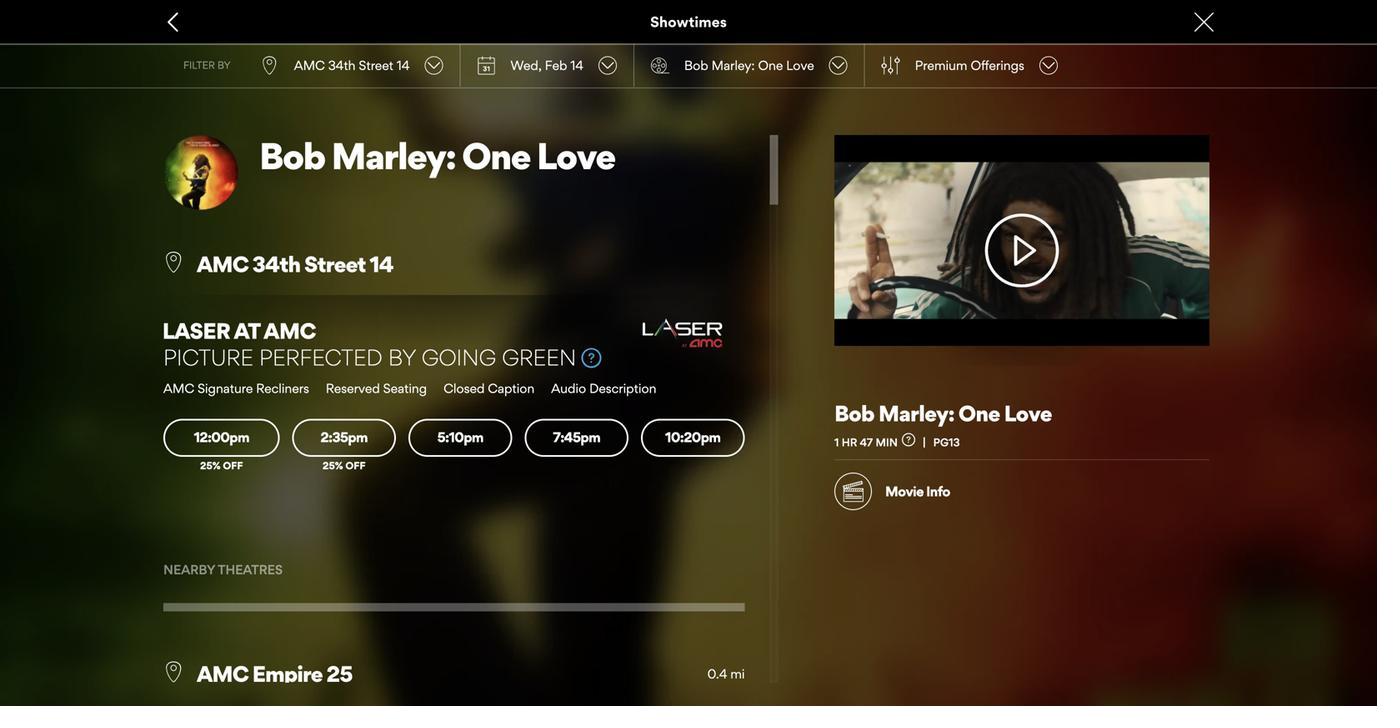 Task type: locate. For each thing, give the bounding box(es) containing it.
0 horizontal spatial bob
[[259, 134, 325, 178]]

audio description
[[552, 381, 657, 396]]

by
[[218, 59, 231, 71]]

green
[[502, 344, 577, 371]]

play trailer for bob marley: one love image
[[835, 135, 1210, 346], [962, 214, 1083, 288]]

0 horizontal spatial marley:
[[331, 134, 456, 178]]

25% off
[[200, 460, 243, 472], [323, 460, 366, 472]]

off for 2:35pm
[[346, 460, 366, 472]]

love
[[787, 58, 815, 73], [537, 134, 615, 178], [1005, 400, 1052, 427]]

bob marley: one love
[[685, 58, 815, 73], [259, 134, 615, 178], [835, 400, 1052, 427]]

audio
[[552, 381, 586, 396]]

0 horizontal spatial 34th
[[252, 251, 300, 278]]

recliners
[[256, 381, 309, 396]]

25
[[327, 661, 353, 688]]

2 25% off from the left
[[323, 460, 366, 472]]

1 horizontal spatial one
[[759, 58, 783, 73]]

25%
[[200, 460, 221, 472], [323, 460, 343, 472]]

0 vertical spatial marley:
[[712, 58, 755, 73]]

0 horizontal spatial 25%
[[200, 460, 221, 472]]

0.4 mi
[[708, 666, 745, 682]]

2 vertical spatial love
[[1005, 400, 1052, 427]]

2 horizontal spatial one
[[959, 400, 1001, 427]]

0 vertical spatial amc 34th street 14
[[294, 58, 410, 73]]

street
[[359, 58, 394, 73], [304, 251, 366, 278]]

one
[[759, 58, 783, 73], [462, 134, 530, 178], [959, 400, 1001, 427]]

1 horizontal spatial 25%
[[323, 460, 343, 472]]

2 25% from the left
[[323, 460, 343, 472]]

going
[[422, 344, 496, 371]]

0 vertical spatial one
[[759, 58, 783, 73]]

mi
[[731, 666, 745, 682]]

movie
[[886, 483, 924, 500]]

amc signature recliners
[[163, 381, 309, 396]]

1 25% from the left
[[200, 460, 221, 472]]

seating
[[383, 381, 427, 396]]

more information about image
[[902, 433, 916, 447]]

off down 2:35pm 'button'
[[346, 460, 366, 472]]

2 vertical spatial bob
[[835, 400, 875, 427]]

off
[[223, 460, 243, 472], [346, 460, 366, 472]]

wed, feb 14
[[511, 58, 584, 73]]

bob
[[685, 58, 709, 73], [259, 134, 325, 178], [835, 400, 875, 427]]

1 vertical spatial 34th
[[252, 251, 300, 278]]

perfected
[[259, 344, 383, 371]]

picture
[[163, 344, 254, 371]]

caption
[[488, 381, 535, 396]]

amc
[[294, 58, 325, 73], [197, 251, 249, 278], [264, 318, 316, 344], [163, 381, 194, 396], [197, 661, 249, 688]]

0 horizontal spatial off
[[223, 460, 243, 472]]

2 horizontal spatial bob marley: one love
[[835, 400, 1052, 427]]

1 horizontal spatial off
[[346, 460, 366, 472]]

2 off from the left
[[346, 460, 366, 472]]

1 off from the left
[[223, 460, 243, 472]]

0 horizontal spatial bob marley: one love
[[259, 134, 615, 178]]

more information about laser at amc image
[[582, 348, 602, 368]]

0.4
[[708, 666, 728, 682]]

1 horizontal spatial bob marley: one love
[[685, 58, 815, 73]]

info
[[927, 483, 951, 500]]

14
[[397, 58, 410, 73], [571, 58, 584, 73], [370, 251, 394, 278]]

2 vertical spatial marley:
[[879, 400, 955, 427]]

1 vertical spatial one
[[462, 134, 530, 178]]

0 vertical spatial bob
[[685, 58, 709, 73]]

0 vertical spatial love
[[787, 58, 815, 73]]

25% off down 2:35pm 'button'
[[323, 460, 366, 472]]

2 horizontal spatial love
[[1005, 400, 1052, 427]]

0 vertical spatial 34th
[[328, 58, 356, 73]]

25% down 2:35pm 'button'
[[323, 460, 343, 472]]

0 horizontal spatial 25% off
[[200, 460, 243, 472]]

25% off for 2:35pm
[[323, 460, 366, 472]]

1 vertical spatial love
[[537, 134, 615, 178]]

25% off down 12:00pm button
[[200, 460, 243, 472]]

0 vertical spatial bob marley: one love
[[685, 58, 815, 73]]

off down 12:00pm button
[[223, 460, 243, 472]]

0 horizontal spatial 14
[[370, 251, 394, 278]]

pg13
[[934, 436, 960, 449]]

amc empire 25
[[197, 661, 353, 688]]

closed
[[444, 381, 485, 396]]

1 horizontal spatial 25% off
[[323, 460, 366, 472]]

premium offerings
[[916, 58, 1025, 73]]

1 horizontal spatial love
[[787, 58, 815, 73]]

12:00pm button
[[163, 419, 280, 457]]

25% for 12:00pm
[[200, 460, 221, 472]]

34th
[[328, 58, 356, 73], [252, 251, 300, 278]]

laser
[[162, 318, 230, 344]]

1 25% off from the left
[[200, 460, 243, 472]]

25% down 12:00pm button
[[200, 460, 221, 472]]

reserved seating
[[326, 381, 427, 396]]

amc 34th street 14
[[294, 58, 410, 73], [197, 251, 394, 278]]

0 horizontal spatial love
[[537, 134, 615, 178]]

marley:
[[712, 58, 755, 73], [331, 134, 456, 178], [879, 400, 955, 427]]

amc empire 25 link
[[163, 661, 353, 688]]

7:45pm
[[553, 429, 601, 446]]



Task type: vqa. For each thing, say whether or not it's contained in the screenshot.
25% corresponding to 12:00pm
yes



Task type: describe. For each thing, give the bounding box(es) containing it.
movie info
[[886, 483, 951, 500]]

amc 34th street 14 link
[[163, 251, 394, 278]]

by
[[389, 344, 416, 371]]

2:35pm button
[[292, 419, 396, 457]]

5:10pm button
[[409, 419, 513, 457]]

2 horizontal spatial marley:
[[879, 400, 955, 427]]

feb
[[545, 58, 568, 73]]

at
[[234, 318, 260, 344]]

filter by element
[[882, 56, 901, 75]]

min
[[876, 436, 898, 449]]

close this dialog image
[[1349, 674, 1365, 691]]

off for 12:00pm
[[223, 460, 243, 472]]

empire
[[252, 661, 323, 688]]

1 horizontal spatial marley:
[[712, 58, 755, 73]]

nearby theatres
[[163, 562, 283, 578]]

wed,
[[511, 58, 542, 73]]

premium
[[916, 58, 968, 73]]

1 vertical spatial bob marley: one love
[[259, 134, 615, 178]]

2:35pm
[[321, 429, 368, 446]]

offerings
[[971, 58, 1025, 73]]

1 vertical spatial marley:
[[331, 134, 456, 178]]

picture perfected by going green
[[163, 344, 577, 371]]

10:20pm button
[[641, 419, 745, 457]]

signature
[[198, 381, 253, 396]]

0 horizontal spatial one
[[462, 134, 530, 178]]

filter
[[183, 59, 215, 71]]

1 vertical spatial amc 34th street 14
[[197, 251, 394, 278]]

movie info button
[[835, 473, 951, 510]]

filter by
[[183, 59, 231, 71]]

showtimes
[[651, 13, 727, 31]]

2 vertical spatial one
[[959, 400, 1001, 427]]

1 hr 47 min button
[[835, 433, 934, 449]]

25% for 2:35pm
[[323, 460, 343, 472]]

2 horizontal spatial 14
[[571, 58, 584, 73]]

1 horizontal spatial bob
[[685, 58, 709, 73]]

hr
[[842, 436, 858, 449]]

theatres
[[218, 562, 283, 578]]

1 hr 47 min
[[835, 436, 898, 449]]

1 vertical spatial street
[[304, 251, 366, 278]]

5:10pm
[[438, 429, 484, 446]]

nearby
[[163, 562, 215, 578]]

10:20pm
[[666, 429, 721, 446]]

1 horizontal spatial 14
[[397, 58, 410, 73]]

2 horizontal spatial bob
[[835, 400, 875, 427]]

closed caption
[[444, 381, 535, 396]]

25% off for 12:00pm
[[200, 460, 243, 472]]

1
[[835, 436, 840, 449]]

description
[[590, 381, 657, 396]]

2 vertical spatial bob marley: one love
[[835, 400, 1052, 427]]

1 horizontal spatial 34th
[[328, 58, 356, 73]]

laser at amc
[[162, 318, 316, 344]]

reserved
[[326, 381, 380, 396]]

12:00pm
[[194, 429, 249, 446]]

bob marley: one love link
[[259, 134, 758, 178]]

7:45pm button
[[525, 419, 629, 457]]

0 vertical spatial street
[[359, 58, 394, 73]]

47
[[860, 436, 873, 449]]

1 vertical spatial bob
[[259, 134, 325, 178]]

0.4 miles element
[[708, 666, 745, 682]]



